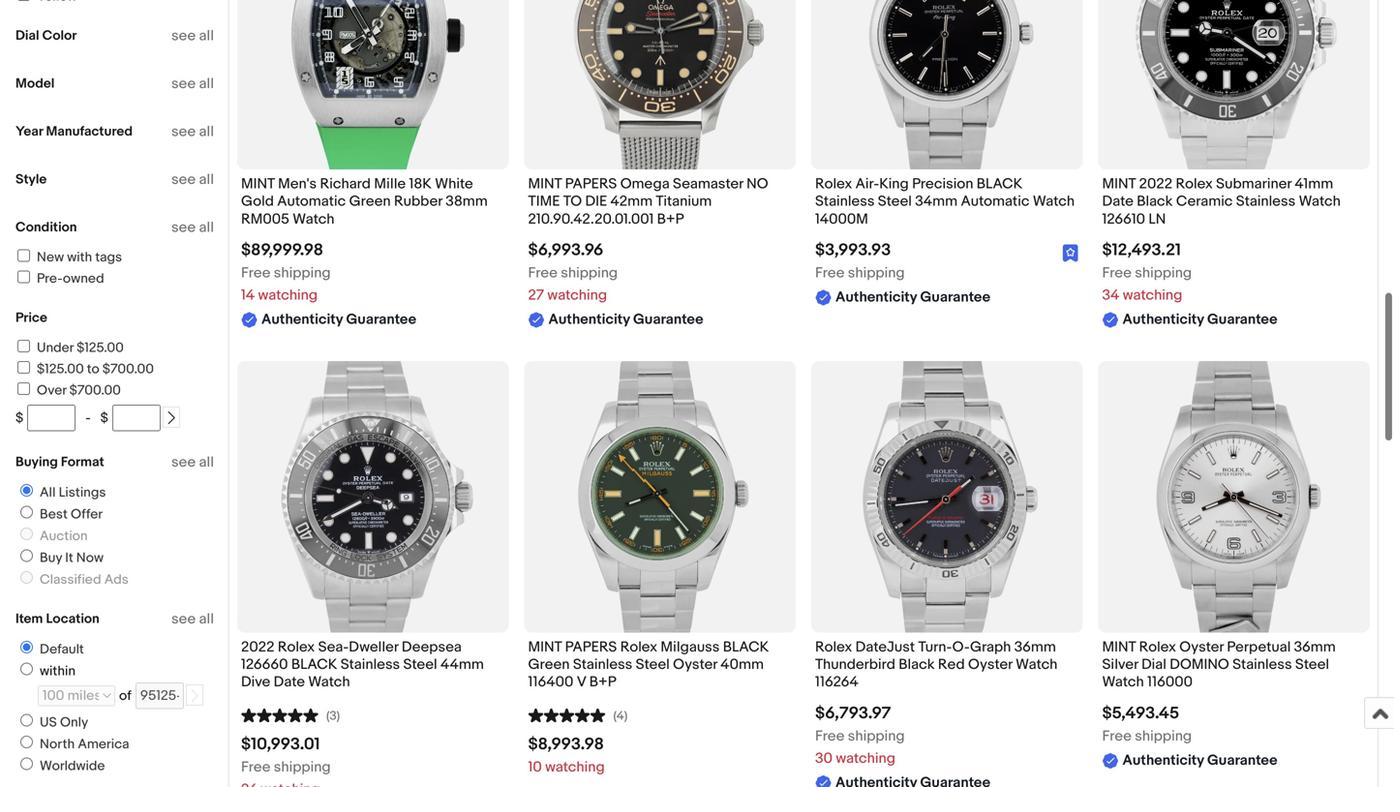 Task type: describe. For each thing, give the bounding box(es) containing it.
mille
[[374, 175, 406, 193]]

$12,493.21
[[1103, 240, 1181, 260]]

see all for buying format
[[171, 454, 214, 471]]

see for condition
[[171, 219, 196, 236]]

shipping for $10,993.01
[[274, 759, 331, 776]]

authenticity guarantee for $12,493.21
[[1123, 311, 1278, 328]]

all for condition
[[199, 219, 214, 236]]

all for model
[[199, 75, 214, 92]]

1 [object undefined] image from the top
[[1063, 244, 1079, 262]]

mint papers omega seamaster no time to die 42mm titanium 210.90.42.20.01.001 b+p
[[528, 175, 769, 228]]

rolex air-king precision black stainless steel 34mm automatic watch 14000m image
[[812, 0, 1083, 169]]

submit price range image
[[164, 411, 178, 425]]

submariner
[[1216, 175, 1292, 193]]

210.90.42.20.01.001
[[528, 210, 654, 228]]

it
[[65, 550, 73, 567]]

mint inside mint rolex oyster perpetual 36mm silver dial domino stainless steel watch 116000
[[1103, 638, 1136, 656]]

mint papers rolex milgauss black green stainless steel oyster 40mm 116400 v b+p link
[[528, 638, 792, 696]]

1 vertical spatial $700.00
[[69, 383, 121, 399]]

pre-owned link
[[15, 271, 104, 287]]

black inside rolex datejust turn-o-graph 36mm thunderbird black red oyster watch 116264
[[899, 656, 935, 674]]

$10,993.01 free shipping
[[241, 734, 331, 776]]

see for style
[[171, 171, 196, 188]]

34
[[1103, 287, 1120, 304]]

b+p inside the mint papers omega seamaster no time to die 42mm titanium 210.90.42.20.01.001 b+p
[[657, 210, 684, 228]]

under
[[37, 340, 74, 356]]

omega
[[620, 175, 670, 193]]

US Only radio
[[20, 714, 33, 727]]

rolex inside 'rolex air-king precision black stainless steel 34mm automatic watch 14000m'
[[815, 175, 853, 193]]

ceramic
[[1176, 193, 1233, 210]]

authenticity guarantee for $89,999.98
[[261, 311, 417, 328]]

only
[[60, 715, 88, 731]]

stainless inside mint rolex oyster perpetual 36mm silver dial domino stainless steel watch 116000
[[1233, 656, 1292, 674]]

format
[[61, 454, 104, 471]]

$12,493.21 free shipping 34 watching
[[1103, 240, 1192, 304]]

authenticity guarantee down $5,493.45 free shipping
[[1123, 752, 1278, 769]]

$125.00 to $700.00 link
[[15, 361, 154, 378]]

us
[[40, 715, 57, 731]]

color
[[42, 28, 77, 44]]

$6,793.97 free shipping 30 watching
[[815, 703, 905, 767]]

Auction radio
[[20, 528, 33, 540]]

see all button for item location
[[171, 611, 214, 628]]

over $700.00 link
[[15, 383, 121, 399]]

rolex air-king precision black stainless steel 34mm automatic watch 14000m link
[[815, 175, 1079, 233]]

black inside mint 2022 rolex submariner 41mm date black ceramic stainless watch 126610 ln
[[1137, 193, 1173, 210]]

milgauss
[[661, 638, 720, 656]]

under $125.00
[[37, 340, 124, 356]]

free for $6,793.97
[[815, 728, 845, 745]]

classified
[[40, 572, 101, 588]]

rubber
[[394, 193, 442, 210]]

authenticity guarantee for $3,993.93
[[836, 289, 991, 306]]

green inside mint papers rolex milgauss black green stainless steel oyster 40mm 116400 v b+p
[[528, 656, 570, 674]]

guarantee for $12,493.21
[[1208, 311, 1278, 328]]

item
[[15, 611, 43, 628]]

mint papers omega seamaster no time to die 42mm titanium 210.90.42.20.01.001 b+p image
[[524, 0, 796, 169]]

sea-
[[318, 638, 349, 656]]

graph
[[970, 638, 1011, 656]]

mint papers rolex milgauss black green stainless steel oyster 40mm 116400 v b+p
[[528, 638, 769, 691]]

watch inside rolex datejust turn-o-graph 36mm thunderbird black red oyster watch 116264
[[1016, 656, 1058, 674]]

$10,993.01
[[241, 734, 320, 755]]

0 horizontal spatial dial
[[15, 28, 39, 44]]

$89,999.98
[[241, 240, 323, 260]]

Classified Ads radio
[[20, 571, 33, 584]]

all listings link
[[13, 484, 110, 501]]

north
[[40, 736, 75, 753]]

all for dial color
[[199, 27, 214, 45]]

buying format
[[15, 454, 104, 471]]

oyster inside mint papers rolex milgauss black green stainless steel oyster 40mm 116400 v b+p
[[673, 656, 717, 674]]

see for buying format
[[171, 454, 196, 471]]

rolex inside mint 2022 rolex submariner 41mm date black ceramic stainless watch 126610 ln
[[1176, 175, 1213, 193]]

see all button for model
[[171, 75, 214, 92]]

oyster inside rolex datejust turn-o-graph 36mm thunderbird black red oyster watch 116264
[[968, 656, 1013, 674]]

all
[[40, 485, 56, 501]]

All Listings radio
[[20, 484, 33, 497]]

see all for style
[[171, 171, 214, 188]]

mint men's richard mille 18k white gold automatic green rubber 38mm rm005 watch
[[241, 175, 488, 228]]

see for dial color
[[171, 27, 196, 45]]

North America radio
[[20, 736, 33, 749]]

mint 2022 rolex submariner 41mm date black ceramic stainless watch 126610 ln link
[[1103, 175, 1366, 233]]

2022 rolex sea-dweller deepsea 126660 black stainless steel 44mm dive date watch image
[[237, 361, 509, 633]]

all for year manufactured
[[199, 123, 214, 140]]

-
[[85, 410, 91, 427]]

see all button for year manufactured
[[171, 123, 214, 140]]

titanium
[[656, 193, 712, 210]]

$125.00 to $700.00
[[37, 361, 154, 378]]

new with tags
[[37, 249, 122, 266]]

Best Offer radio
[[20, 506, 33, 519]]

95125-5904 text field
[[135, 683, 184, 709]]

Over $700.00 checkbox
[[17, 383, 30, 395]]

shipping for $12,493.21
[[1135, 264, 1192, 282]]

year manufactured
[[15, 123, 133, 140]]

38mm
[[446, 193, 488, 210]]

Pre-owned checkbox
[[17, 271, 30, 283]]

oyster inside mint rolex oyster perpetual 36mm silver dial domino stainless steel watch 116000
[[1180, 638, 1224, 656]]

2022 rolex sea-dweller deepsea 126660 black stainless steel 44mm dive date watch
[[241, 638, 484, 691]]

5 out of 5 stars image for $8,993.98
[[528, 706, 606, 724]]

black for milgauss
[[723, 638, 769, 656]]

north america link
[[13, 736, 133, 753]]

$8,993.98
[[528, 734, 604, 755]]

Maximum Value text field
[[112, 405, 161, 431]]

new with tags link
[[15, 249, 122, 266]]

watching for $89,999.98
[[258, 287, 318, 304]]

time
[[528, 193, 560, 210]]

buy it now
[[40, 550, 104, 567]]

watch inside mint rolex oyster perpetual 36mm silver dial domino stainless steel watch 116000
[[1103, 674, 1144, 691]]

stainless inside mint papers rolex milgauss black green stainless steel oyster 40mm 116400 v b+p
[[573, 656, 633, 674]]

(3)
[[326, 709, 340, 724]]

auction link
[[13, 528, 92, 545]]

guarantee for $89,999.98
[[346, 311, 417, 328]]

green inside mint men's richard mille 18k white gold automatic green rubber 38mm rm005 watch
[[349, 193, 391, 210]]

dweller
[[349, 638, 398, 656]]

datejust
[[856, 638, 915, 656]]

date inside mint 2022 rolex submariner 41mm date black ceramic stainless watch 126610 ln
[[1103, 193, 1134, 210]]

mint 2022 rolex submariner 41mm date black ceramic stainless watch 126610 ln
[[1103, 175, 1341, 228]]

over $700.00
[[37, 383, 121, 399]]

see all button for condition
[[171, 219, 214, 236]]

rolex inside mint papers rolex milgauss black green stainless steel oyster 40mm 116400 v b+p
[[620, 638, 658, 656]]

see all for condition
[[171, 219, 214, 236]]

stainless inside 2022 rolex sea-dweller deepsea 126660 black stainless steel 44mm dive date watch
[[341, 656, 400, 674]]

30
[[815, 750, 833, 767]]

buy it now link
[[13, 550, 108, 567]]

steel inside 'rolex air-king precision black stainless steel 34mm automatic watch 14000m'
[[878, 193, 912, 210]]

116400
[[528, 674, 574, 691]]

dial inside mint rolex oyster perpetual 36mm silver dial domino stainless steel watch 116000
[[1142, 656, 1167, 674]]

v
[[577, 674, 586, 691]]

watching for $12,493.21
[[1123, 287, 1183, 304]]

precision
[[912, 175, 974, 193]]

$8,993.98 10 watching
[[528, 734, 605, 776]]

all for style
[[199, 171, 214, 188]]

pre-
[[37, 271, 63, 287]]

watching for $6,993.96
[[548, 287, 607, 304]]

shipping for $89,999.98
[[274, 264, 331, 282]]

rolex datejust turn-o-graph 36mm thunderbird black red oyster watch 116264 image
[[812, 361, 1083, 633]]

rolex datejust turn-o-graph 36mm thunderbird black red oyster watch 116264 link
[[815, 638, 1079, 696]]

default
[[40, 642, 84, 658]]

within radio
[[20, 663, 33, 675]]

style
[[15, 171, 47, 188]]

domino
[[1170, 656, 1230, 674]]

mint men's richard mille 18k white gold automatic green rubber 38mm rm005 watch image
[[237, 0, 509, 169]]

guarantee for $6,993.96
[[633, 311, 704, 328]]

automatic inside 'rolex air-king precision black stainless steel 34mm automatic watch 14000m'
[[961, 193, 1030, 210]]

mint papers omega seamaster no time to die 42mm titanium 210.90.42.20.01.001 b+p link
[[528, 175, 792, 233]]

model
[[15, 76, 55, 92]]

2022 inside mint 2022 rolex submariner 41mm date black ceramic stainless watch 126610 ln
[[1139, 175, 1173, 193]]

see all for dial color
[[171, 27, 214, 45]]

papers for stainless
[[565, 638, 617, 656]]

rm005
[[241, 210, 290, 228]]

mint rolex oyster perpetual 36mm silver dial domino stainless steel watch 116000 image
[[1099, 361, 1370, 633]]

14000m
[[815, 210, 869, 228]]

b+p inside mint papers rolex milgauss black green stainless steel oyster 40mm 116400 v b+p
[[590, 674, 617, 691]]

36mm inside rolex datejust turn-o-graph 36mm thunderbird black red oyster watch 116264
[[1015, 638, 1056, 656]]

buy
[[40, 550, 62, 567]]

34mm
[[915, 193, 958, 210]]

shipping for $6,793.97
[[848, 728, 905, 745]]

authenticity for $6,993.96
[[549, 311, 630, 328]]

2022 inside 2022 rolex sea-dweller deepsea 126660 black stainless steel 44mm dive date watch
[[241, 638, 275, 656]]

perpetual
[[1227, 638, 1291, 656]]

king
[[879, 175, 909, 193]]

free shipping
[[815, 264, 905, 282]]

no
[[747, 175, 769, 193]]



Task type: vqa. For each thing, say whether or not it's contained in the screenshot.
Mint inside the MINT Rolex Oyster Perpetual 36mm Silver Dial DOMINO Stainless Steel Watch 116000
yes



Task type: locate. For each thing, give the bounding box(es) containing it.
1 horizontal spatial b+p
[[657, 210, 684, 228]]

watching inside $89,999.98 free shipping 14 watching
[[258, 287, 318, 304]]

2 36mm from the left
[[1294, 638, 1336, 656]]

date
[[1103, 193, 1134, 210], [274, 674, 305, 691]]

5 out of 5 stars image
[[241, 706, 319, 724], [528, 706, 606, 724]]

free up 27
[[528, 264, 558, 282]]

shipping inside $12,493.21 free shipping 34 watching
[[1135, 264, 1192, 282]]

stainless inside mint 2022 rolex submariner 41mm date black ceramic stainless watch 126610 ln
[[1236, 193, 1296, 210]]

Minimum Value text field
[[27, 405, 76, 431]]

mint rolex oyster perpetual 36mm silver dial domino stainless steel watch 116000
[[1103, 638, 1336, 691]]

5 see from the top
[[171, 219, 196, 236]]

0 horizontal spatial oyster
[[673, 656, 717, 674]]

rolex inside 2022 rolex sea-dweller deepsea 126660 black stainless steel 44mm dive date watch
[[278, 638, 315, 656]]

automatic down the precision
[[961, 193, 1030, 210]]

5 all from the top
[[199, 219, 214, 236]]

authenticity for $89,999.98
[[261, 311, 343, 328]]

27
[[528, 287, 544, 304]]

b+p
[[657, 210, 684, 228], [590, 674, 617, 691]]

black
[[1137, 193, 1173, 210], [899, 656, 935, 674]]

auction
[[40, 528, 88, 545]]

0 vertical spatial $125.00
[[77, 340, 124, 356]]

all for buying format
[[199, 454, 214, 471]]

watching right 30
[[836, 750, 896, 767]]

2022 up the 126660
[[241, 638, 275, 656]]

oyster down graph
[[968, 656, 1013, 674]]

0 vertical spatial dial
[[15, 28, 39, 44]]

1 automatic from the left
[[277, 193, 346, 210]]

see all for year manufactured
[[171, 123, 214, 140]]

watch inside mint men's richard mille 18k white gold automatic green rubber 38mm rm005 watch
[[293, 210, 335, 228]]

4 see all from the top
[[171, 171, 214, 188]]

$ for minimum value text field
[[15, 410, 23, 427]]

shipping down $12,493.21
[[1135, 264, 1192, 282]]

black
[[977, 175, 1023, 193], [723, 638, 769, 656], [291, 656, 337, 674]]

mint up the "126610"
[[1103, 175, 1136, 193]]

2 all from the top
[[199, 75, 214, 92]]

mint inside mint papers rolex milgauss black green stainless steel oyster 40mm 116400 v b+p
[[528, 638, 562, 656]]

black inside 'rolex air-king precision black stainless steel 34mm automatic watch 14000m'
[[977, 175, 1023, 193]]

watch inside 2022 rolex sea-dweller deepsea 126660 black stainless steel 44mm dive date watch
[[308, 674, 350, 691]]

free
[[241, 264, 271, 282], [528, 264, 558, 282], [815, 264, 845, 282], [1103, 264, 1132, 282], [815, 728, 845, 745], [1103, 728, 1132, 745], [241, 759, 271, 776]]

papers inside mint papers rolex milgauss black green stainless steel oyster 40mm 116400 v b+p
[[565, 638, 617, 656]]

authenticity for $3,993.93
[[836, 289, 917, 306]]

rolex datejust turn-o-graph 36mm thunderbird black red oyster watch 116264
[[815, 638, 1058, 691]]

2 5 out of 5 stars image from the left
[[528, 706, 606, 724]]

0 vertical spatial b+p
[[657, 210, 684, 228]]

free inside $89,999.98 free shipping 14 watching
[[241, 264, 271, 282]]

5 see all from the top
[[171, 219, 214, 236]]

2022
[[1139, 175, 1173, 193], [241, 638, 275, 656]]

free down $3,993.93
[[815, 264, 845, 282]]

shipping down $6,793.97
[[848, 728, 905, 745]]

0 horizontal spatial black
[[291, 656, 337, 674]]

authenticity guarantee down $6,993.96 free shipping 27 watching
[[549, 311, 704, 328]]

b+p right v at the bottom left
[[590, 674, 617, 691]]

1 36mm from the left
[[1015, 638, 1056, 656]]

116000
[[1148, 674, 1193, 691]]

to
[[87, 361, 99, 378]]

shipping inside $6,793.97 free shipping 30 watching
[[848, 728, 905, 745]]

see all for model
[[171, 75, 214, 92]]

1 horizontal spatial oyster
[[968, 656, 1013, 674]]

oyster down milgauss
[[673, 656, 717, 674]]

0 horizontal spatial date
[[274, 674, 305, 691]]

mint men's richard mille 18k white gold automatic green rubber 38mm rm005 watch link
[[241, 175, 505, 233]]

$125.00 up $125.00 to $700.00 on the left
[[77, 340, 124, 356]]

2 horizontal spatial black
[[977, 175, 1023, 193]]

6 see all button from the top
[[171, 454, 214, 471]]

see all button for dial color
[[171, 27, 214, 45]]

2 automatic from the left
[[961, 193, 1030, 210]]

shipping for $5,493.45
[[1135, 728, 1192, 745]]

year
[[15, 123, 43, 140]]

rolex up thunderbird
[[815, 638, 853, 656]]

$700.00 down $125.00 to $700.00 on the left
[[69, 383, 121, 399]]

see all button for style
[[171, 171, 214, 188]]

0 horizontal spatial 2022
[[241, 638, 275, 656]]

green down the mille
[[349, 193, 391, 210]]

1 horizontal spatial black
[[1137, 193, 1173, 210]]

1 see all button from the top
[[171, 27, 214, 45]]

stainless inside 'rolex air-king precision black stainless steel 34mm automatic watch 14000m'
[[815, 193, 875, 210]]

Default radio
[[20, 641, 33, 654]]

rolex inside rolex datejust turn-o-graph 36mm thunderbird black red oyster watch 116264
[[815, 638, 853, 656]]

dial color
[[15, 28, 77, 44]]

see
[[171, 27, 196, 45], [171, 75, 196, 92], [171, 123, 196, 140], [171, 171, 196, 188], [171, 219, 196, 236], [171, 454, 196, 471], [171, 611, 196, 628]]

10
[[528, 759, 542, 776]]

stainless up 14000m
[[815, 193, 875, 210]]

free down $5,493.45
[[1103, 728, 1132, 745]]

free for $10,993.01
[[241, 759, 271, 776]]

1 horizontal spatial dial
[[1142, 656, 1167, 674]]

36mm right graph
[[1015, 638, 1056, 656]]

offer
[[71, 506, 103, 523]]

black for precision
[[977, 175, 1023, 193]]

oyster
[[1180, 638, 1224, 656], [673, 656, 717, 674], [968, 656, 1013, 674]]

authenticity
[[836, 289, 917, 306], [261, 311, 343, 328], [549, 311, 630, 328], [1123, 311, 1204, 328], [1123, 752, 1204, 769]]

authenticity guarantee for $6,993.96
[[549, 311, 704, 328]]

$125.00 down under
[[37, 361, 84, 378]]

7 see all from the top
[[171, 611, 214, 628]]

black down turn-
[[899, 656, 935, 674]]

6 all from the top
[[199, 454, 214, 471]]

126660
[[241, 656, 288, 674]]

1 horizontal spatial automatic
[[961, 193, 1030, 210]]

watching inside $6,993.96 free shipping 27 watching
[[548, 287, 607, 304]]

stainless down submariner
[[1236, 193, 1296, 210]]

papers
[[565, 175, 617, 193], [565, 638, 617, 656]]

authenticity guarantee down $12,493.21 free shipping 34 watching
[[1123, 311, 1278, 328]]

0 horizontal spatial 5 out of 5 stars image
[[241, 706, 319, 724]]

rolex air-king precision black stainless steel 34mm automatic watch 14000m
[[815, 175, 1075, 228]]

stainless down dweller
[[341, 656, 400, 674]]

rolex left air-
[[815, 175, 853, 193]]

5 see all button from the top
[[171, 219, 214, 236]]

date inside 2022 rolex sea-dweller deepsea 126660 black stainless steel 44mm dive date watch
[[274, 674, 305, 691]]

1 horizontal spatial 36mm
[[1294, 638, 1336, 656]]

buying
[[15, 454, 58, 471]]

b+p down titanium
[[657, 210, 684, 228]]

green up "116400"
[[528, 656, 570, 674]]

$700.00
[[102, 361, 154, 378], [69, 383, 121, 399]]

see for item location
[[171, 611, 196, 628]]

date up the "126610"
[[1103, 193, 1134, 210]]

mint
[[241, 175, 275, 193], [528, 175, 562, 193], [1103, 175, 1136, 193], [528, 638, 562, 656], [1103, 638, 1136, 656]]

2 [object undefined] image from the top
[[1063, 245, 1079, 262]]

5 out of 5 stars image up $8,993.98
[[528, 706, 606, 724]]

watching right 27
[[548, 287, 607, 304]]

mint up time
[[528, 175, 562, 193]]

date down the 126660
[[274, 674, 305, 691]]

$89,999.98 free shipping 14 watching
[[241, 240, 331, 304]]

0 horizontal spatial green
[[349, 193, 391, 210]]

dive
[[241, 674, 271, 691]]

papers up die
[[565, 175, 617, 193]]

watching inside $12,493.21 free shipping 34 watching
[[1123, 287, 1183, 304]]

rolex left milgauss
[[620, 638, 658, 656]]

5 out of 5 stars image up '$10,993.01'
[[241, 706, 319, 724]]

automatic down men's
[[277, 193, 346, 210]]

rolex up the 126660
[[278, 638, 315, 656]]

mint 2022 rolex submariner 41mm date black ceramic stainless watch 126610 ln image
[[1099, 0, 1370, 169]]

mint inside the mint papers omega seamaster no time to die 42mm titanium 210.90.42.20.01.001 b+p
[[528, 175, 562, 193]]

0 vertical spatial $700.00
[[102, 361, 154, 378]]

0 vertical spatial 2022
[[1139, 175, 1173, 193]]

0 vertical spatial black
[[1137, 193, 1173, 210]]

red
[[938, 656, 965, 674]]

6 see from the top
[[171, 454, 196, 471]]

$700.00 right to
[[102, 361, 154, 378]]

all
[[199, 27, 214, 45], [199, 75, 214, 92], [199, 123, 214, 140], [199, 171, 214, 188], [199, 219, 214, 236], [199, 454, 214, 471], [199, 611, 214, 628]]

2022 rolex sea-dweller deepsea 126660 black stainless steel 44mm dive date watch link
[[241, 638, 505, 696]]

0 vertical spatial date
[[1103, 193, 1134, 210]]

worldwide
[[40, 758, 105, 775]]

watch
[[1033, 193, 1075, 210], [1299, 193, 1341, 210], [293, 210, 335, 228], [1016, 656, 1058, 674], [308, 674, 350, 691], [1103, 674, 1144, 691]]

2 $ from the left
[[100, 410, 108, 427]]

2 see all from the top
[[171, 75, 214, 92]]

3 see all from the top
[[171, 123, 214, 140]]

best
[[40, 506, 68, 523]]

black up 40mm
[[723, 638, 769, 656]]

mint up silver
[[1103, 638, 1136, 656]]

authenticity down $5,493.45 free shipping
[[1123, 752, 1204, 769]]

free inside $5,493.45 free shipping
[[1103, 728, 1132, 745]]

7 see from the top
[[171, 611, 196, 628]]

mint for $12,493.21
[[1103, 175, 1136, 193]]

free for $6,993.96
[[528, 264, 558, 282]]

mint up "116400"
[[528, 638, 562, 656]]

see all button
[[171, 27, 214, 45], [171, 75, 214, 92], [171, 123, 214, 140], [171, 171, 214, 188], [171, 219, 214, 236], [171, 454, 214, 471], [171, 611, 214, 628]]

[object undefined] image
[[1063, 244, 1079, 262], [1063, 245, 1079, 262]]

watch inside mint 2022 rolex submariner 41mm date black ceramic stainless watch 126610 ln
[[1299, 193, 1341, 210]]

1 horizontal spatial black
[[723, 638, 769, 656]]

watch inside 'rolex air-king precision black stainless steel 34mm automatic watch 14000m'
[[1033, 193, 1075, 210]]

price
[[15, 310, 47, 326]]

36mm right perpetual
[[1294, 638, 1336, 656]]

black inside mint papers rolex milgauss black green stainless steel oyster 40mm 116400 v b+p
[[723, 638, 769, 656]]

1 horizontal spatial 5 out of 5 stars image
[[528, 706, 606, 724]]

1 vertical spatial date
[[274, 674, 305, 691]]

silver
[[1103, 656, 1139, 674]]

shipping down $89,999.98
[[274, 264, 331, 282]]

best offer
[[40, 506, 103, 523]]

papers inside the mint papers omega seamaster no time to die 42mm titanium 210.90.42.20.01.001 b+p
[[565, 175, 617, 193]]

with
[[67, 249, 92, 266]]

dial left color
[[15, 28, 39, 44]]

2 see from the top
[[171, 75, 196, 92]]

free up 14
[[241, 264, 271, 282]]

authenticity down $89,999.98 free shipping 14 watching
[[261, 311, 343, 328]]

mint for $89,999.98
[[241, 175, 275, 193]]

1 vertical spatial $125.00
[[37, 361, 84, 378]]

guarantee
[[921, 289, 991, 306], [346, 311, 417, 328], [633, 311, 704, 328], [1208, 311, 1278, 328], [1208, 752, 1278, 769]]

authenticity for $12,493.21
[[1123, 311, 1204, 328]]

black up ln
[[1137, 193, 1173, 210]]

watching right 14
[[258, 287, 318, 304]]

classified ads link
[[13, 571, 133, 588]]

go image
[[188, 689, 201, 703]]

(4)
[[613, 709, 628, 724]]

mint for $6,993.96
[[528, 175, 562, 193]]

0 horizontal spatial $
[[15, 410, 23, 427]]

Worldwide radio
[[20, 758, 33, 770]]

stainless up v at the bottom left
[[573, 656, 633, 674]]

New with tags checkbox
[[17, 249, 30, 262]]

0 horizontal spatial 36mm
[[1015, 638, 1056, 656]]

$
[[15, 410, 23, 427], [100, 410, 108, 427]]

watching right 34
[[1123, 287, 1183, 304]]

36mm inside mint rolex oyster perpetual 36mm silver dial domino stainless steel watch 116000
[[1294, 638, 1336, 656]]

papers for to
[[565, 175, 617, 193]]

rolex
[[815, 175, 853, 193], [1176, 175, 1213, 193], [278, 638, 315, 656], [620, 638, 658, 656], [815, 638, 853, 656], [1139, 638, 1177, 656]]

now
[[76, 550, 104, 567]]

1 see all from the top
[[171, 27, 214, 45]]

1 $ from the left
[[15, 410, 23, 427]]

authenticity down $12,493.21 free shipping 34 watching
[[1123, 311, 1204, 328]]

mint rolex oyster perpetual 36mm silver dial domino stainless steel watch 116000 link
[[1103, 638, 1366, 696]]

Buy It Now radio
[[20, 550, 33, 562]]

over
[[37, 383, 66, 399]]

1 vertical spatial papers
[[565, 638, 617, 656]]

all for item location
[[199, 611, 214, 628]]

2 see all button from the top
[[171, 75, 214, 92]]

all listings
[[40, 485, 106, 501]]

see for model
[[171, 75, 196, 92]]

rolex up 116000
[[1139, 638, 1177, 656]]

shipping inside $6,993.96 free shipping 27 watching
[[561, 264, 618, 282]]

tags
[[95, 249, 122, 266]]

1 horizontal spatial date
[[1103, 193, 1134, 210]]

shipping inside $10,993.01 free shipping
[[274, 759, 331, 776]]

best offer link
[[13, 506, 107, 523]]

1 vertical spatial dial
[[1142, 656, 1167, 674]]

1 papers from the top
[[565, 175, 617, 193]]

watching inside $8,993.98 10 watching
[[545, 759, 605, 776]]

free for $5,493.45
[[1103, 728, 1132, 745]]

black down sea-
[[291, 656, 337, 674]]

default link
[[13, 641, 88, 658]]

126610
[[1103, 210, 1146, 228]]

$ down the over $700.00 option
[[15, 410, 23, 427]]

green
[[349, 193, 391, 210], [528, 656, 570, 674]]

authenticity down free shipping
[[836, 289, 917, 306]]

listings
[[59, 485, 106, 501]]

4 all from the top
[[199, 171, 214, 188]]

see all for item location
[[171, 611, 214, 628]]

free up 34
[[1103, 264, 1132, 282]]

stainless down perpetual
[[1233, 656, 1292, 674]]

watching inside $6,793.97 free shipping 30 watching
[[836, 750, 896, 767]]

1 horizontal spatial $
[[100, 410, 108, 427]]

1 horizontal spatial 2022
[[1139, 175, 1173, 193]]

3 all from the top
[[199, 123, 214, 140]]

0 horizontal spatial automatic
[[277, 193, 346, 210]]

$ right -
[[100, 410, 108, 427]]

seamaster
[[673, 175, 744, 193]]

black inside 2022 rolex sea-dweller deepsea 126660 black stainless steel 44mm dive date watch
[[291, 656, 337, 674]]

rolex up the ceramic at the right
[[1176, 175, 1213, 193]]

free up 30
[[815, 728, 845, 745]]

1 vertical spatial 2022
[[241, 638, 275, 656]]

authenticity guarantee down free shipping
[[836, 289, 991, 306]]

5 out of 5 stars image for $10,993.01
[[241, 706, 319, 724]]

Under $125.00 checkbox
[[17, 340, 30, 352]]

0 vertical spatial papers
[[565, 175, 617, 193]]

shipping down the '$6,993.96'
[[561, 264, 618, 282]]

free for $89,999.98
[[241, 264, 271, 282]]

authenticity down $6,993.96 free shipping 27 watching
[[549, 311, 630, 328]]

14
[[241, 287, 255, 304]]

shipping inside $5,493.45 free shipping
[[1135, 728, 1192, 745]]

air-
[[856, 175, 879, 193]]

free for $12,493.21
[[1103, 264, 1132, 282]]

free inside $6,793.97 free shipping 30 watching
[[815, 728, 845, 745]]

free inside $10,993.01 free shipping
[[241, 759, 271, 776]]

die
[[585, 193, 607, 210]]

6 see all from the top
[[171, 454, 214, 471]]

see all button for buying format
[[171, 454, 214, 471]]

ads
[[104, 572, 129, 588]]

watching down $8,993.98
[[545, 759, 605, 776]]

0 vertical spatial green
[[349, 193, 391, 210]]

2 papers from the top
[[565, 638, 617, 656]]

0 horizontal spatial b+p
[[590, 674, 617, 691]]

1 horizontal spatial green
[[528, 656, 570, 674]]

america
[[78, 736, 129, 753]]

free down '$10,993.01'
[[241, 759, 271, 776]]

rolex inside mint rolex oyster perpetual 36mm silver dial domino stainless steel watch 116000
[[1139, 638, 1177, 656]]

steel inside 2022 rolex sea-dweller deepsea 126660 black stainless steel 44mm dive date watch
[[403, 656, 437, 674]]

ln
[[1149, 210, 1166, 228]]

new
[[37, 249, 64, 266]]

1 see from the top
[[171, 27, 196, 45]]

shipping
[[274, 264, 331, 282], [561, 264, 618, 282], [848, 264, 905, 282], [1135, 264, 1192, 282], [848, 728, 905, 745], [1135, 728, 1192, 745], [274, 759, 331, 776]]

condition
[[15, 219, 77, 236]]

mint inside mint 2022 rolex submariner 41mm date black ceramic stainless watch 126610 ln
[[1103, 175, 1136, 193]]

1 all from the top
[[199, 27, 214, 45]]

shipping inside $89,999.98 free shipping 14 watching
[[274, 264, 331, 282]]

under $125.00 link
[[15, 340, 124, 356]]

shipping down $3,993.93
[[848, 264, 905, 282]]

1 vertical spatial b+p
[[590, 674, 617, 691]]

$125.00
[[77, 340, 124, 356], [37, 361, 84, 378]]

steel inside mint rolex oyster perpetual 36mm silver dial domino stainless steel watch 116000
[[1296, 656, 1330, 674]]

1 vertical spatial green
[[528, 656, 570, 674]]

$125.00 to $700.00 checkbox
[[17, 361, 30, 374]]

3 see all button from the top
[[171, 123, 214, 140]]

oyster up domino
[[1180, 638, 1224, 656]]

dial up 116000
[[1142, 656, 1167, 674]]

see all
[[171, 27, 214, 45], [171, 75, 214, 92], [171, 123, 214, 140], [171, 171, 214, 188], [171, 219, 214, 236], [171, 454, 214, 471], [171, 611, 214, 628]]

1 5 out of 5 stars image from the left
[[241, 706, 319, 724]]

4 see all button from the top
[[171, 171, 214, 188]]

40mm
[[721, 656, 764, 674]]

watching for $6,793.97
[[836, 750, 896, 767]]

classified ads
[[40, 572, 129, 588]]

free inside $12,493.21 free shipping 34 watching
[[1103, 264, 1132, 282]]

see for year manufactured
[[171, 123, 196, 140]]

3 see from the top
[[171, 123, 196, 140]]

mint up the gold
[[241, 175, 275, 193]]

2022 up ln
[[1139, 175, 1173, 193]]

7 see all button from the top
[[171, 611, 214, 628]]

(4) link
[[528, 706, 628, 724]]

42mm
[[611, 193, 653, 210]]

4 see from the top
[[171, 171, 196, 188]]

$6,993.96 free shipping 27 watching
[[528, 240, 618, 304]]

papers up v at the bottom left
[[565, 638, 617, 656]]

0 horizontal spatial black
[[899, 656, 935, 674]]

authenticity guarantee down $89,999.98 free shipping 14 watching
[[261, 311, 417, 328]]

mint papers rolex milgauss black green stainless steel oyster 40mm 116400 v b+p image
[[524, 361, 796, 633]]

2 horizontal spatial oyster
[[1180, 638, 1224, 656]]

steel inside mint papers rolex milgauss black green stainless steel oyster 40mm 116400 v b+p
[[636, 656, 670, 674]]

shipping down '$10,993.01'
[[274, 759, 331, 776]]

1 vertical spatial black
[[899, 656, 935, 674]]

7 all from the top
[[199, 611, 214, 628]]

black right the precision
[[977, 175, 1023, 193]]

$ for maximum value text box on the bottom left of page
[[100, 410, 108, 427]]

mint inside mint men's richard mille 18k white gold automatic green rubber 38mm rm005 watch
[[241, 175, 275, 193]]

guarantee for $3,993.93
[[921, 289, 991, 306]]

automatic inside mint men's richard mille 18k white gold automatic green rubber 38mm rm005 watch
[[277, 193, 346, 210]]

shipping down $5,493.45
[[1135, 728, 1192, 745]]

free inside $6,993.96 free shipping 27 watching
[[528, 264, 558, 282]]

shipping for $6,993.96
[[561, 264, 618, 282]]



